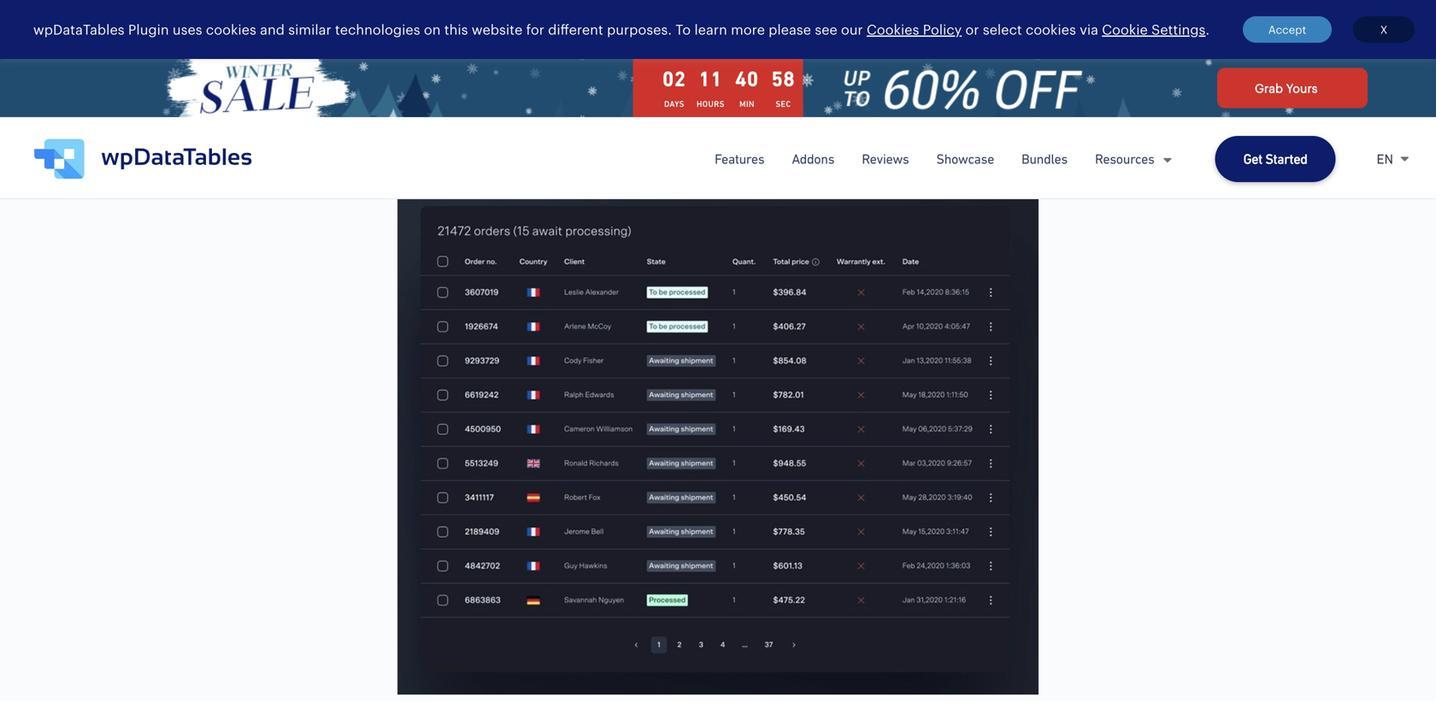 Task type: vqa. For each thing, say whether or not it's contained in the screenshot.
2
no



Task type: describe. For each thing, give the bounding box(es) containing it.
grab yours link
[[1218, 68, 1368, 108]]

more
[[731, 21, 765, 37]]

to
[[676, 21, 691, 37]]

58
[[772, 67, 795, 91]]

reviews link
[[862, 149, 909, 169]]

get
[[1244, 151, 1263, 167]]

features
[[715, 151, 765, 167]]

policy
[[923, 21, 962, 37]]

cookie settings button
[[1102, 21, 1206, 37]]

wpdatatables
[[33, 21, 125, 37]]

january
[[549, 106, 591, 117]]

get started
[[1244, 151, 1308, 167]]

please
[[769, 21, 811, 37]]

1 vertical spatial websites
[[789, 144, 836, 155]]

resources link
[[646, 104, 700, 118]]

min
[[740, 99, 755, 109]]

caret image
[[1401, 156, 1409, 162]]

bundles link
[[1022, 149, 1068, 169]]

bogdan radusinovic link
[[428, 106, 530, 117]]

2 horizontal spatial on
[[774, 144, 787, 155]]

1 vertical spatial data
[[655, 144, 678, 155]]

for
[[526, 21, 545, 37]]

purposes.
[[607, 21, 672, 37]]

0 horizontal spatial presented
[[398, 30, 609, 83]]

addons
[[792, 151, 835, 167]]

1 vertical spatial examples
[[589, 144, 638, 155]]

days
[[664, 99, 685, 109]]

bundles
[[1022, 151, 1068, 167]]

select
[[983, 21, 1022, 37]]

6,
[[593, 106, 601, 117]]

2 cookies from the left
[[1026, 21, 1076, 37]]

1 vertical spatial great examples of data tables presented on websites
[[557, 144, 836, 155]]

this
[[444, 21, 468, 37]]

1 vertical spatial resources
[[1095, 151, 1155, 167]]

showcase link
[[937, 149, 995, 169]]

x
[[1381, 23, 1388, 36]]

1 horizontal spatial great
[[557, 144, 587, 155]]

see
[[815, 21, 838, 37]]

hours
[[697, 99, 725, 109]]

showcase
[[937, 151, 995, 167]]

january 6, 2024
[[549, 106, 626, 117]]

wpdatatables plugin uses cookies and similar technologies on this website for different purposes. to learn more please see our cookies policy or select cookies via cookie settings .
[[33, 21, 1210, 37]]

examples inside great examples of data tables presented on websites
[[522, 0, 723, 27]]

0 horizontal spatial tables
[[680, 144, 715, 155]]

1 cookies from the left
[[206, 21, 256, 37]]

plugin
[[128, 21, 169, 37]]

1 horizontal spatial of
[[735, 0, 775, 27]]

1 horizontal spatial on
[[620, 30, 670, 83]]

en
[[1377, 151, 1394, 167]]

0 horizontal spatial on
[[424, 21, 441, 37]]



Task type: locate. For each thing, give the bounding box(es) containing it.
similar
[[288, 21, 332, 37]]

resources left caret image
[[1095, 151, 1155, 167]]

and
[[260, 21, 285, 37]]

0 horizontal spatial of
[[640, 144, 653, 155]]

0 vertical spatial tables
[[890, 0, 1024, 27]]

.
[[1206, 21, 1210, 37]]

or
[[966, 21, 980, 37]]

0 horizontal spatial cookies
[[206, 21, 256, 37]]

0 vertical spatial websites
[[680, 30, 866, 83]]

0 vertical spatial resources
[[646, 104, 700, 118]]

data up 58 on the right top of the page
[[786, 0, 879, 27]]

0 vertical spatial great
[[398, 0, 511, 27]]

addons link
[[792, 149, 835, 169]]

grab
[[1255, 81, 1284, 95]]

websites down the sec
[[789, 144, 836, 155]]

1 horizontal spatial data
[[786, 0, 879, 27]]

1 horizontal spatial cookies
[[1026, 21, 1076, 37]]

1 horizontal spatial tables
[[890, 0, 1024, 27]]

data inside great examples of data tables presented on websites
[[786, 0, 879, 27]]

different
[[548, 21, 604, 37]]

sec
[[776, 99, 791, 109]]

great left for
[[398, 0, 511, 27]]

website
[[472, 21, 523, 37]]

of right the "learn"
[[735, 0, 775, 27]]

0 vertical spatial data
[[786, 0, 879, 27]]

cookie
[[1102, 21, 1148, 37]]

presented down min
[[717, 144, 772, 155]]

on left to
[[620, 30, 670, 83]]

bogdan
[[428, 106, 466, 117]]

of down resources link
[[640, 144, 653, 155]]

features link
[[715, 149, 765, 169]]

on left addons link
[[774, 144, 787, 155]]

on left this
[[424, 21, 441, 37]]

started
[[1266, 151, 1308, 167]]

cookies left via
[[1026, 21, 1076, 37]]

1 vertical spatial presented
[[717, 144, 772, 155]]

11
[[699, 67, 723, 91]]

reviews
[[862, 151, 909, 167]]

0 vertical spatial presented
[[398, 30, 609, 83]]

x button
[[1354, 16, 1415, 43]]

accept
[[1269, 23, 1307, 36]]

tables inside great examples of data tables presented on websites
[[890, 0, 1024, 27]]

cookies policy link
[[867, 21, 962, 37]]

1 vertical spatial tables
[[680, 144, 715, 155]]

examples up 02
[[522, 0, 723, 27]]

cookies
[[867, 21, 920, 37]]

caret image
[[1163, 158, 1172, 163]]

of
[[735, 0, 775, 27], [640, 144, 653, 155]]

wpdatatables logo image
[[34, 139, 252, 179]]

websites up the sec
[[680, 30, 866, 83]]

0 vertical spatial great examples of data tables presented on websites
[[398, 0, 1024, 83]]

data
[[786, 0, 879, 27], [655, 144, 678, 155]]

learn
[[695, 21, 728, 37]]

bogdan radusinovic
[[428, 106, 530, 117]]

uses
[[173, 21, 202, 37]]

examples
[[522, 0, 723, 27], [589, 144, 638, 155]]

2024
[[604, 106, 626, 117]]

websites
[[680, 30, 866, 83], [789, 144, 836, 155]]

0 vertical spatial of
[[735, 0, 775, 27]]

great
[[398, 0, 511, 27], [557, 144, 587, 155]]

examples down 2024
[[589, 144, 638, 155]]

great down january
[[557, 144, 587, 155]]

1 vertical spatial of
[[640, 144, 653, 155]]

40
[[735, 67, 759, 91]]

1 vertical spatial great
[[557, 144, 587, 155]]

presented
[[398, 30, 609, 83], [717, 144, 772, 155]]

cookies
[[206, 21, 256, 37], [1026, 21, 1076, 37]]

on
[[424, 21, 441, 37], [620, 30, 670, 83], [774, 144, 787, 155]]

0 horizontal spatial resources
[[646, 104, 700, 118]]

cookies left and
[[206, 21, 256, 37]]

tables
[[890, 0, 1024, 27], [680, 144, 715, 155]]

1 horizontal spatial resources
[[1095, 151, 1155, 167]]

0 vertical spatial examples
[[522, 0, 723, 27]]

our
[[841, 21, 863, 37]]

0 horizontal spatial great
[[398, 0, 511, 27]]

get started link
[[1216, 136, 1336, 182]]

data down resources link
[[655, 144, 678, 155]]

resources down 02
[[646, 104, 700, 118]]

resources
[[646, 104, 700, 118], [1095, 151, 1155, 167]]

02
[[663, 67, 686, 91]]

technologies
[[335, 21, 420, 37]]

grab yours
[[1255, 81, 1318, 95]]

settings
[[1152, 21, 1206, 37]]

presented up "radusinovic"
[[398, 30, 609, 83]]

accept button
[[1243, 16, 1332, 43]]

radusinovic
[[468, 106, 530, 117]]

1 horizontal spatial presented
[[717, 144, 772, 155]]

via
[[1080, 21, 1099, 37]]

bogdan radusinovic image
[[398, 101, 419, 122]]

yours
[[1287, 81, 1318, 95]]

0 horizontal spatial data
[[655, 144, 678, 155]]

great examples of data tables presented on websites
[[398, 0, 1024, 83], [557, 144, 836, 155]]



